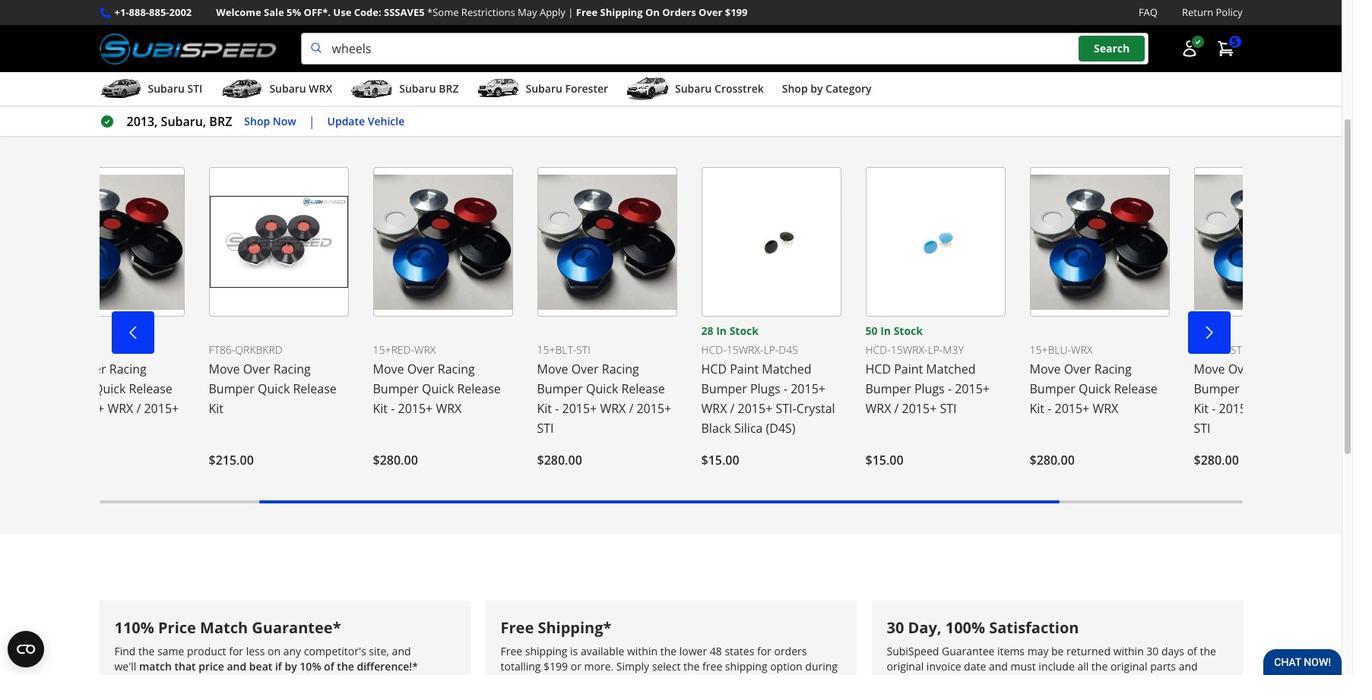Task type: describe. For each thing, give the bounding box(es) containing it.
wrx inside 'dropdown button'
[[309, 81, 332, 96]]

- inside 15+red-wrx move over racing bumper quick release kit - 2015+ wrx
[[391, 401, 395, 417]]

subaru sti button
[[99, 75, 202, 106]]

return policy
[[1182, 5, 1243, 19]]

invoice
[[927, 660, 961, 674]]

shop for shop now
[[244, 114, 270, 128]]

1 release from the left
[[129, 381, 172, 398]]

a subaru forester thumbnail image image
[[477, 78, 520, 100]]

plugs for sti
[[914, 381, 945, 398]]

15+wt-sti
[[1194, 343, 1245, 358]]

competitor's
[[304, 644, 366, 659]]

/ inside '50 in stock hcd-15wrx-lp-m3y hcd paint matched bumper plugs - 2015+ wrx / 2015+ sti'
[[894, 401, 899, 417]]

shipping*
[[538, 618, 612, 639]]

6 move from the left
[[1194, 361, 1225, 378]]

racing inside 15+red-wrx move over racing bumper quick release kit - 2015+ wrx
[[438, 361, 475, 378]]

that
[[174, 660, 196, 674]]

for inside 30 day, 100% satisfaction subispeed guarantee items may be returned within 30 days of the original invoice date and must include all the original parts and contents for a refund.
[[933, 675, 947, 676]]

now
[[273, 114, 296, 128]]

move inside move over racing bumper quick release kit
[[209, 361, 240, 378]]

4 racing from the left
[[602, 361, 639, 378]]

6 quick from the left
[[1243, 381, 1275, 398]]

15+blu-wrx move over racing bumper quick release kit - 2015+ wrx
[[1030, 343, 1158, 417]]

$280.00 for 15+red-wrx
[[373, 452, 418, 469]]

within inside the free shipping* free shipping is available within the lower 48 states for orders totalling $199 or more. simply select the free shipping option during checkout.
[[627, 644, 658, 659]]

items
[[997, 644, 1025, 659]]

bumper covers
[[402, 14, 492, 31]]

is
[[570, 644, 578, 659]]

quick inside 15+blu-wrx move over racing bumper quick release kit - 2015+ wrx
[[1079, 381, 1111, 398]]

select
[[652, 660, 681, 674]]

15+blt-
[[537, 343, 576, 358]]

2002
[[169, 5, 192, 19]]

hcd for hcd paint matched bumper plugs - 2015+ wrx / 2015+ sti-crystal black silica (d4s)
[[701, 361, 727, 378]]

all
[[1077, 660, 1089, 674]]

use
[[333, 5, 351, 19]]

free
[[702, 660, 722, 674]]

0 vertical spatial |
[[568, 5, 573, 19]]

restrictions
[[461, 5, 515, 19]]

search input field
[[301, 33, 1148, 65]]

2013,
[[127, 113, 158, 130]]

kit inside 15+blu-wrx move over racing bumper quick release kit - 2015+ wrx
[[1030, 401, 1045, 417]]

matched for sti-
[[762, 361, 812, 378]]

category
[[826, 81, 872, 96]]

$199 inside the free shipping* free shipping is available within the lower 48 states for orders totalling $199 or more. simply select the free shipping option during checkout.
[[544, 660, 568, 674]]

a
[[950, 675, 956, 676]]

find the same product for less on any competitor's site, and we'll
[[114, 644, 411, 674]]

wrx inside '50 in stock hcd-15wrx-lp-m3y hcd paint matched bumper plugs - 2015+ wrx / 2015+ sti'
[[865, 401, 891, 417]]

match
[[200, 618, 248, 639]]

885-
[[149, 5, 169, 19]]

black
[[701, 420, 731, 437]]

date
[[964, 660, 986, 674]]

returned
[[1067, 644, 1111, 659]]

move over racing bumper quick release kit - 2015+ wrx / 2015+ sti for second move over racing bumper quick release kit - 2015+ wrx / 2015+ sti image from the right
[[44, 361, 179, 437]]

sti inside '50 in stock hcd-15wrx-lp-m3y hcd paint matched bumper plugs - 2015+ wrx / 2015+ sti'
[[940, 401, 957, 417]]

include
[[1039, 660, 1075, 674]]

subaru forester button
[[477, 75, 608, 106]]

subaru wrx
[[269, 81, 332, 96]]

bumper inside 15+blu-wrx move over racing bumper quick release kit - 2015+ wrx
[[1030, 381, 1076, 398]]

sale
[[264, 5, 284, 19]]

bumper inside 15+red-wrx move over racing bumper quick release kit - 2015+ wrx
[[373, 381, 419, 398]]

search
[[1094, 41, 1130, 56]]

0 vertical spatial free
[[576, 5, 598, 19]]

hcd- for hcd paint matched bumper plugs - 2015+ wrx / 2015+ sti-crystal black silica (d4s)
[[701, 343, 726, 358]]

release inside 15+blu-wrx move over racing bumper quick release kit - 2015+ wrx
[[1114, 381, 1158, 398]]

satisfaction
[[989, 618, 1079, 639]]

15+blt-sti
[[537, 343, 591, 358]]

qrkbkrd
[[235, 343, 283, 358]]

*some restrictions may apply | free shipping on orders over $199
[[427, 5, 748, 19]]

site,
[[369, 644, 389, 659]]

parts
[[1150, 660, 1176, 674]]

(d4s)
[[766, 420, 796, 437]]

a subaru crosstrek thumbnail image image
[[626, 78, 669, 100]]

subaru for subaru forester
[[526, 81, 562, 96]]

28 in stock hcd-15wrx-lp-d4s hcd paint matched bumper plugs - 2015+ wrx / 2015+ sti-crystal black silica (d4s)
[[701, 324, 835, 437]]

simply
[[616, 660, 649, 674]]

bumpers link
[[99, 0, 374, 54]]

move over racing bumper quick release kit - 2015+ wrx / 2015+ sti link
[[38, 161, 190, 483]]

winch
[[691, 14, 728, 31]]

move over racing bumper quick release kit - 2015+ wrx image for 15+blu-wrx move over racing bumper quick release kit - 2015+ wrx
[[1030, 167, 1170, 317]]

return
[[1182, 5, 1213, 19]]

1 horizontal spatial shipping
[[725, 660, 767, 674]]

paint for hcd paint matched bumper plugs - 2015+ wrx / 2015+ sti
[[894, 361, 923, 378]]

subaru brz button
[[351, 75, 459, 106]]

1 vertical spatial brz
[[209, 113, 232, 130]]

+1-
[[114, 5, 129, 19]]

$15.00 for hcd paint matched bumper plugs - 2015+ wrx / 2015+ sti-crystal black silica (d4s)
[[701, 452, 739, 469]]

subaru crosstrek
[[675, 81, 764, 96]]

hcd paint matched bumper plugs - 2015+ wrx / 2015+ sti-crystal black silica (d4s) image
[[701, 167, 841, 317]]

matched for sti
[[926, 361, 976, 378]]

a subaru wrx thumbnail image image
[[221, 78, 263, 100]]

welcome sale 5% off*. use code: sssave5
[[216, 5, 425, 19]]

available
[[581, 644, 624, 659]]

racing inside 15+blu-wrx move over racing bumper quick release kit - 2015+ wrx
[[1095, 361, 1132, 378]]

kit inside 15+red-wrx move over racing bumper quick release kit - 2015+ wrx
[[373, 401, 388, 417]]

covers
[[452, 14, 492, 31]]

lp- for sti
[[928, 343, 943, 358]]

1 original from the left
[[887, 660, 924, 674]]

2 / from the left
[[629, 401, 633, 417]]

day,
[[908, 618, 942, 639]]

shop now link
[[244, 113, 296, 130]]

subaru for subaru wrx
[[269, 81, 306, 96]]

hcd for hcd paint matched bumper plugs - 2015+ wrx / 2015+ sti
[[865, 361, 891, 378]]

refund.
[[958, 675, 995, 676]]

ft86-
[[209, 343, 235, 358]]

4 release from the left
[[621, 381, 665, 398]]

ft86-qrkbkrd
[[209, 343, 283, 358]]

the up select
[[660, 644, 677, 659]]

0 horizontal spatial by
[[285, 660, 297, 674]]

move inside 15+red-wrx move over racing bumper quick release kit - 2015+ wrx
[[373, 361, 404, 378]]

48
[[710, 644, 722, 659]]

and left beat
[[227, 660, 246, 674]]

50 in stock hcd-15wrx-lp-m3y hcd paint matched bumper plugs - 2015+ wrx / 2015+ sti
[[865, 324, 990, 417]]

more.
[[584, 660, 614, 674]]

option
[[770, 660, 803, 674]]

50
[[865, 324, 878, 338]]

5
[[1232, 34, 1238, 49]]

states
[[725, 644, 754, 659]]

beat
[[249, 660, 272, 674]]

faq
[[1139, 5, 1158, 19]]

$15.00 for hcd paint matched bumper plugs - 2015+ wrx / 2015+ sti
[[865, 452, 904, 469]]

and down items
[[989, 660, 1008, 674]]

15+blu-
[[1030, 343, 1071, 358]]

0 horizontal spatial shipping
[[525, 644, 567, 659]]

update vehicle
[[327, 114, 405, 128]]

winch bumper mounts link
[[678, 0, 953, 54]]

crosstrek
[[715, 81, 764, 96]]

subaru for subaru brz
[[399, 81, 436, 96]]

15+red-wrx move over racing bumper quick release kit - 2015+ wrx
[[373, 343, 501, 417]]

28
[[701, 324, 713, 338]]

search button
[[1079, 36, 1145, 61]]

shop by category button
[[782, 75, 872, 106]]

within inside 30 day, 100% satisfaction subispeed guarantee items may be returned within 30 days of the original invoice date and must include all the original parts and contents for a refund.
[[1113, 644, 1144, 659]]

4 kit from the left
[[537, 401, 552, 417]]

2 original from the left
[[1111, 660, 1148, 674]]

return policy link
[[1182, 5, 1243, 21]]

stock for hcd paint matched bumper plugs - 2015+ wrx / 2015+ sti-crystal black silica (d4s)
[[730, 324, 759, 338]]

3 move over racing bumper quick release kit - 2015+ wrx / 2015+ sti from the left
[[1194, 361, 1328, 437]]

guarantee*
[[252, 618, 341, 639]]

crystal
[[796, 401, 835, 417]]

find
[[114, 644, 136, 659]]



Task type: vqa. For each thing, say whether or not it's contained in the screenshot.
Match
yes



Task type: locate. For each thing, give the bounding box(es) containing it.
1 horizontal spatial $199
[[725, 5, 748, 19]]

sssave5
[[384, 5, 425, 19]]

faq link
[[1139, 5, 1158, 21]]

subaru for subaru crosstrek
[[675, 81, 712, 96]]

1 paint from the left
[[730, 361, 759, 378]]

the up the match at the bottom
[[138, 644, 155, 659]]

1 horizontal spatial 30
[[1147, 644, 1159, 659]]

the right "days"
[[1200, 644, 1216, 659]]

1 horizontal spatial move over racing bumper quick release kit - 2015+ wrx image
[[1030, 167, 1170, 317]]

1 quick from the left
[[93, 381, 126, 398]]

- inside '50 in stock hcd-15wrx-lp-m3y hcd paint matched bumper plugs - 2015+ wrx / 2015+ sti'
[[948, 381, 952, 398]]

plugs for sti-
[[750, 381, 781, 398]]

0 vertical spatial 30
[[887, 618, 904, 639]]

| right now
[[308, 113, 315, 130]]

30 up subispeed
[[887, 618, 904, 639]]

2 $15.00 from the left
[[865, 452, 904, 469]]

2 stock from the left
[[894, 324, 923, 338]]

brz inside dropdown button
[[439, 81, 459, 96]]

wrx inside 28 in stock hcd-15wrx-lp-d4s hcd paint matched bumper plugs - 2015+ wrx / 2015+ sti-crystal black silica (d4s)
[[701, 401, 727, 417]]

matched inside '50 in stock hcd-15wrx-lp-m3y hcd paint matched bumper plugs - 2015+ wrx / 2015+ sti'
[[926, 361, 976, 378]]

bumper inside move over racing bumper quick release kit
[[209, 381, 255, 398]]

racing inside move over racing bumper quick release kit
[[273, 361, 311, 378]]

stock inside '50 in stock hcd-15wrx-lp-m3y hcd paint matched bumper plugs - 2015+ wrx / 2015+ sti'
[[894, 324, 923, 338]]

1 racing from the left
[[109, 361, 147, 378]]

0 vertical spatial by
[[811, 81, 823, 96]]

0 horizontal spatial plugs
[[750, 381, 781, 398]]

subaru up "vehicle"
[[399, 81, 436, 96]]

hcd- inside '50 in stock hcd-15wrx-lp-m3y hcd paint matched bumper plugs - 2015+ wrx / 2015+ sti'
[[865, 343, 891, 358]]

1 vertical spatial free
[[501, 618, 534, 639]]

bumper inside 28 in stock hcd-15wrx-lp-d4s hcd paint matched bumper plugs - 2015+ wrx / 2015+ sti-crystal black silica (d4s)
[[701, 381, 747, 398]]

wrx
[[309, 81, 332, 96], [414, 343, 436, 358], [1071, 343, 1093, 358], [107, 401, 133, 417], [436, 401, 462, 417], [600, 401, 626, 417], [701, 401, 727, 417], [865, 401, 891, 417], [1093, 401, 1118, 417], [1257, 401, 1283, 417]]

0 horizontal spatial 15wrx-
[[726, 343, 764, 358]]

4 quick from the left
[[586, 381, 618, 398]]

by left "category"
[[811, 81, 823, 96]]

vehicle
[[368, 114, 405, 128]]

2 hcd- from the left
[[865, 343, 891, 358]]

2 matched from the left
[[926, 361, 976, 378]]

0 horizontal spatial brz
[[209, 113, 232, 130]]

15wrx- for hcd paint matched bumper plugs - 2015+ wrx / 2015+ sti-crystal black silica (d4s)
[[726, 343, 764, 358]]

shop for shop by category
[[782, 81, 808, 96]]

move over racing bumper quick release kit
[[209, 361, 337, 417]]

move inside 15+blu-wrx move over racing bumper quick release kit - 2015+ wrx
[[1030, 361, 1061, 378]]

in for hcd paint matched bumper plugs - 2015+ wrx / 2015+ sti-crystal black silica (d4s)
[[716, 324, 727, 338]]

hcd- inside 28 in stock hcd-15wrx-lp-d4s hcd paint matched bumper plugs - 2015+ wrx / 2015+ sti-crystal black silica (d4s)
[[701, 343, 726, 358]]

2 $280.00 from the left
[[537, 452, 582, 469]]

may
[[1028, 644, 1049, 659]]

2015+ inside 15+red-wrx move over racing bumper quick release kit - 2015+ wrx
[[398, 401, 433, 417]]

paint
[[730, 361, 759, 378], [894, 361, 923, 378]]

1 horizontal spatial of
[[1187, 644, 1197, 659]]

paint inside 28 in stock hcd-15wrx-lp-d4s hcd paint matched bumper plugs - 2015+ wrx / 2015+ sti-crystal black silica (d4s)
[[730, 361, 759, 378]]

5 release from the left
[[1114, 381, 1158, 398]]

0 horizontal spatial in
[[716, 324, 727, 338]]

difference!*
[[357, 660, 418, 674]]

plugs down m3y
[[914, 381, 945, 398]]

subaru up now
[[269, 81, 306, 96]]

mounts
[[781, 14, 826, 31]]

hcd-
[[701, 343, 726, 358], [865, 343, 891, 358]]

free shipping* free shipping is available within the lower 48 states for orders totalling $199 or more. simply select the free shipping option during checkout.
[[501, 618, 838, 676]]

3 quick from the left
[[422, 381, 454, 398]]

shipping
[[600, 5, 643, 19]]

2 horizontal spatial move over racing bumper quick release kit - 2015+ wrx / 2015+ sti
[[1194, 361, 1328, 437]]

open widget image
[[8, 632, 44, 668]]

4 move from the left
[[537, 361, 568, 378]]

0 horizontal spatial shop
[[244, 114, 270, 128]]

release inside move over racing bumper quick release kit
[[293, 381, 337, 398]]

1 kit from the left
[[44, 401, 59, 417]]

kit inside move over racing bumper quick release kit
[[209, 401, 224, 417]]

if
[[275, 660, 282, 674]]

orders
[[662, 5, 696, 19]]

1 lp- from the left
[[764, 343, 779, 358]]

subaru for subaru sti
[[148, 81, 185, 96]]

15wrx- left d4s
[[726, 343, 764, 358]]

2 kit from the left
[[209, 401, 224, 417]]

1 move from the left
[[44, 361, 76, 378]]

brz left a subaru forester thumbnail image
[[439, 81, 459, 96]]

1 horizontal spatial for
[[757, 644, 771, 659]]

110%
[[114, 618, 154, 639]]

0 horizontal spatial move over racing bumper quick release kit - 2015+ wrx / 2015+ sti image
[[44, 167, 184, 317]]

of right "days"
[[1187, 644, 1197, 659]]

over
[[699, 5, 722, 19], [79, 361, 106, 378], [243, 361, 270, 378], [407, 361, 435, 378], [571, 361, 599, 378], [1064, 361, 1091, 378], [1228, 361, 1256, 378]]

subaru left the crosstrek
[[675, 81, 712, 96]]

2 hcd from the left
[[865, 361, 891, 378]]

0 horizontal spatial hcd-
[[701, 343, 726, 358]]

1 horizontal spatial paint
[[894, 361, 923, 378]]

0 horizontal spatial $15.00
[[701, 452, 739, 469]]

888-
[[129, 5, 149, 19]]

1 move over racing bumper quick release kit - 2015+ wrx / 2015+ sti image from the left
[[44, 167, 184, 317]]

and down "days"
[[1179, 660, 1198, 674]]

0 horizontal spatial matched
[[762, 361, 812, 378]]

3 $280.00 from the left
[[1030, 452, 1075, 469]]

1 vertical spatial |
[[308, 113, 315, 130]]

2 lp- from the left
[[928, 343, 943, 358]]

move over racing bumper quick release kit - 2015+ wrx / 2015+ sti for first move over racing bumper quick release kit - 2015+ wrx / 2015+ sti image from right
[[537, 361, 671, 437]]

1 matched from the left
[[762, 361, 812, 378]]

1 horizontal spatial hcd
[[865, 361, 891, 378]]

2 quick from the left
[[258, 381, 290, 398]]

quick
[[93, 381, 126, 398], [258, 381, 290, 398], [422, 381, 454, 398], [586, 381, 618, 398], [1079, 381, 1111, 398], [1243, 381, 1275, 398]]

$199
[[725, 5, 748, 19], [544, 660, 568, 674]]

subaru inside 'dropdown button'
[[269, 81, 306, 96]]

on
[[268, 644, 281, 659]]

hcd down "28"
[[701, 361, 727, 378]]

4 subaru from the left
[[526, 81, 562, 96]]

hcd paint matched bumper plugs - 2015+ wrx / 2015+ sti image
[[865, 167, 1005, 317]]

shipping
[[525, 644, 567, 659], [725, 660, 767, 674]]

3 move from the left
[[373, 361, 404, 378]]

1 horizontal spatial lp-
[[928, 343, 943, 358]]

bumper
[[402, 14, 449, 31], [731, 14, 778, 31], [44, 381, 90, 398], [209, 381, 255, 398], [373, 381, 419, 398], [537, 381, 583, 398], [701, 381, 747, 398], [865, 381, 911, 398], [1030, 381, 1076, 398], [1194, 381, 1240, 398]]

2 move from the left
[[209, 361, 240, 378]]

15+wt-
[[1194, 343, 1231, 358]]

apply
[[540, 5, 565, 19]]

1 hcd from the left
[[701, 361, 727, 378]]

1 horizontal spatial move over racing bumper quick release kit - 2015+ wrx / 2015+ sti image
[[537, 167, 677, 317]]

1 vertical spatial shop
[[244, 114, 270, 128]]

shop left now
[[244, 114, 270, 128]]

0 vertical spatial shipping
[[525, 644, 567, 659]]

best
[[99, 113, 139, 138]]

1 15wrx- from the left
[[726, 343, 764, 358]]

by
[[811, 81, 823, 96], [285, 660, 297, 674]]

2 release from the left
[[293, 381, 337, 398]]

matched down d4s
[[762, 361, 812, 378]]

1 vertical spatial by
[[285, 660, 297, 674]]

totalling
[[501, 660, 541, 674]]

match that price and beat if by 10% of the difference!*
[[139, 660, 418, 674]]

2 racing from the left
[[273, 361, 311, 378]]

forester
[[565, 81, 608, 96]]

update vehicle button
[[327, 113, 405, 130]]

shop
[[782, 81, 808, 96], [244, 114, 270, 128]]

the down competitor's
[[337, 660, 354, 674]]

over inside 15+red-wrx move over racing bumper quick release kit - 2015+ wrx
[[407, 361, 435, 378]]

1 horizontal spatial shop
[[782, 81, 808, 96]]

by inside dropdown button
[[811, 81, 823, 96]]

1 move over racing bumper quick release kit - 2015+ wrx / 2015+ sti from the left
[[44, 361, 179, 437]]

/ inside 28 in stock hcd-15wrx-lp-d4s hcd paint matched bumper plugs - 2015+ wrx / 2015+ sti-crystal black silica (d4s)
[[730, 401, 735, 417]]

1 horizontal spatial $15.00
[[865, 452, 904, 469]]

0 horizontal spatial |
[[308, 113, 315, 130]]

0 vertical spatial of
[[1187, 644, 1197, 659]]

1 horizontal spatial within
[[1113, 644, 1144, 659]]

shipping down states
[[725, 660, 767, 674]]

subaru up 2013, subaru, brz
[[148, 81, 185, 96]]

5 kit from the left
[[1030, 401, 1045, 417]]

lp- inside 28 in stock hcd-15wrx-lp-d4s hcd paint matched bumper plugs - 2015+ wrx / 2015+ sti-crystal black silica (d4s)
[[764, 343, 779, 358]]

1 horizontal spatial |
[[568, 5, 573, 19]]

- inside 15+blu-wrx move over racing bumper quick release kit - 2015+ wrx
[[1048, 401, 1052, 417]]

a subaru sti thumbnail image image
[[99, 78, 142, 100]]

by right if
[[285, 660, 297, 674]]

1 plugs from the left
[[750, 381, 781, 398]]

2 move over racing bumper quick release kit - 2015+ wrx / 2015+ sti image from the left
[[537, 167, 677, 317]]

winch bumper mounts
[[691, 14, 826, 31]]

the down 'lower'
[[683, 660, 700, 674]]

1 vertical spatial of
[[324, 660, 334, 674]]

move over racing bumper quick release kit - 2015+ wrx / 2015+ sti image
[[44, 167, 184, 317], [537, 167, 677, 317]]

15+red-
[[373, 343, 414, 358]]

orders
[[774, 644, 807, 659]]

1 horizontal spatial 15wrx-
[[891, 343, 928, 358]]

0 horizontal spatial lp-
[[764, 343, 779, 358]]

of inside 30 day, 100% satisfaction subispeed guarantee items may be returned within 30 days of the original invoice date and must include all the original parts and contents for a refund.
[[1187, 644, 1197, 659]]

15wrx- inside '50 in stock hcd-15wrx-lp-m3y hcd paint matched bumper plugs - 2015+ wrx / 2015+ sti'
[[891, 343, 928, 358]]

0 horizontal spatial paint
[[730, 361, 759, 378]]

2 plugs from the left
[[914, 381, 945, 398]]

2 15wrx- from the left
[[891, 343, 928, 358]]

sti inside dropdown button
[[187, 81, 202, 96]]

lp-
[[764, 343, 779, 358], [928, 343, 943, 358]]

stock for hcd paint matched bumper plugs - 2015+ wrx / 2015+ sti
[[894, 324, 923, 338]]

1 $280.00 from the left
[[373, 452, 418, 469]]

and inside find the same product for less on any competitor's site, and we'll
[[392, 644, 411, 659]]

0 horizontal spatial move over racing bumper quick release kit - 2015+ wrx image
[[373, 167, 513, 317]]

hcd down 50
[[865, 361, 891, 378]]

shop left "category"
[[782, 81, 808, 96]]

$199 up search input field
[[725, 5, 748, 19]]

bumper covers link
[[389, 0, 663, 54]]

1 move over racing bumper quick release kit - 2015+ wrx image from the left
[[373, 167, 513, 317]]

1 horizontal spatial by
[[811, 81, 823, 96]]

over inside move over racing bumper quick release kit
[[243, 361, 270, 378]]

within up 'simply'
[[627, 644, 658, 659]]

2 horizontal spatial for
[[933, 675, 947, 676]]

0 horizontal spatial $199
[[544, 660, 568, 674]]

a subaru brz thumbnail image image
[[351, 78, 393, 100]]

original
[[887, 660, 924, 674], [1111, 660, 1148, 674]]

5 subaru from the left
[[675, 81, 712, 96]]

matched
[[762, 361, 812, 378], [926, 361, 976, 378]]

30 up parts
[[1147, 644, 1159, 659]]

of
[[1187, 644, 1197, 659], [324, 660, 334, 674]]

brz right the subaru,
[[209, 113, 232, 130]]

guarantee
[[942, 644, 995, 659]]

- inside 28 in stock hcd-15wrx-lp-d4s hcd paint matched bumper plugs - 2015+ wrx / 2015+ sti-crystal black silica (d4s)
[[784, 381, 788, 398]]

stock right "28"
[[730, 324, 759, 338]]

in
[[716, 324, 727, 338], [880, 324, 891, 338]]

2 in from the left
[[880, 324, 891, 338]]

update
[[327, 114, 365, 128]]

hcd- for hcd paint matched bumper plugs - 2015+ wrx / 2015+ sti
[[865, 343, 891, 358]]

hcd inside '50 in stock hcd-15wrx-lp-m3y hcd paint matched bumper plugs - 2015+ wrx / 2015+ sti'
[[865, 361, 891, 378]]

+1-888-885-2002 link
[[114, 5, 192, 21]]

plugs inside 28 in stock hcd-15wrx-lp-d4s hcd paint matched bumper plugs - 2015+ wrx / 2015+ sti-crystal black silica (d4s)
[[750, 381, 781, 398]]

subaru brz
[[399, 81, 459, 96]]

hcd- down "28"
[[701, 343, 726, 358]]

6 kit from the left
[[1194, 401, 1209, 417]]

1 subaru from the left
[[148, 81, 185, 96]]

30 day, 100% satisfaction subispeed guarantee items may be returned within 30 days of the original invoice date and must include all the original parts and contents for a refund.
[[887, 618, 1216, 676]]

paint inside '50 in stock hcd-15wrx-lp-m3y hcd paint matched bumper plugs - 2015+ wrx / 2015+ sti'
[[894, 361, 923, 378]]

0 vertical spatial shop
[[782, 81, 808, 96]]

4 / from the left
[[894, 401, 899, 417]]

1 in from the left
[[716, 324, 727, 338]]

quick inside the move over racing bumper quick release kit - 2015+ wrx / 2015+ sti link
[[93, 381, 126, 398]]

1 horizontal spatial hcd-
[[865, 343, 891, 358]]

within right returned
[[1113, 644, 1144, 659]]

subispeed
[[887, 644, 939, 659]]

1 horizontal spatial stock
[[894, 324, 923, 338]]

product
[[187, 644, 226, 659]]

in for hcd paint matched bumper plugs - 2015+ wrx / 2015+ sti
[[880, 324, 891, 338]]

subispeed logo image
[[99, 33, 276, 65]]

paint for hcd paint matched bumper plugs - 2015+ wrx / 2015+ sti-crystal black silica (d4s)
[[730, 361, 759, 378]]

2 move over racing bumper quick release kit - 2015+ wrx image from the left
[[1030, 167, 1170, 317]]

1 vertical spatial shipping
[[725, 660, 767, 674]]

1 vertical spatial 30
[[1147, 644, 1159, 659]]

2 within from the left
[[1113, 644, 1144, 659]]

5 racing from the left
[[1095, 361, 1132, 378]]

subaru left 'forester'
[[526, 81, 562, 96]]

within
[[627, 644, 658, 659], [1113, 644, 1144, 659]]

0 horizontal spatial within
[[627, 644, 658, 659]]

for inside the free shipping* free shipping is available within the lower 48 states for orders totalling $199 or more. simply select the free shipping option during checkout.
[[757, 644, 771, 659]]

lp- for sti-
[[764, 343, 779, 358]]

2 paint from the left
[[894, 361, 923, 378]]

be
[[1051, 644, 1064, 659]]

5 button
[[1209, 34, 1243, 64]]

over inside 15+blu-wrx move over racing bumper quick release kit - 2015+ wrx
[[1064, 361, 1091, 378]]

1 horizontal spatial in
[[880, 324, 891, 338]]

0 vertical spatial brz
[[439, 81, 459, 96]]

plugs up sti-
[[750, 381, 781, 398]]

$15.00
[[701, 452, 739, 469], [865, 452, 904, 469]]

in inside '50 in stock hcd-15wrx-lp-m3y hcd paint matched bumper plugs - 2015+ wrx / 2015+ sti'
[[880, 324, 891, 338]]

0 horizontal spatial 30
[[887, 618, 904, 639]]

bumper inside '50 in stock hcd-15wrx-lp-m3y hcd paint matched bumper plugs - 2015+ wrx / 2015+ sti'
[[865, 381, 911, 398]]

for left less
[[229, 644, 243, 659]]

shop now
[[244, 114, 296, 128]]

6 release from the left
[[1278, 381, 1322, 398]]

0 horizontal spatial move over racing bumper quick release kit - 2015+ wrx / 2015+ sti
[[44, 361, 179, 437]]

move over racing bumper quick release kit image
[[209, 167, 349, 317]]

any
[[283, 644, 301, 659]]

quick inside move over racing bumper quick release kit
[[258, 381, 290, 398]]

$199 left or
[[544, 660, 568, 674]]

| right apply
[[568, 5, 573, 19]]

hcd- down 50
[[865, 343, 891, 358]]

5 quick from the left
[[1079, 381, 1111, 398]]

1 stock from the left
[[730, 324, 759, 338]]

for
[[229, 644, 243, 659], [757, 644, 771, 659], [933, 675, 947, 676]]

1 within from the left
[[627, 644, 658, 659]]

subaru,
[[161, 113, 206, 130]]

1 hcd- from the left
[[701, 343, 726, 358]]

15wrx- inside 28 in stock hcd-15wrx-lp-d4s hcd paint matched bumper plugs - 2015+ wrx / 2015+ sti-crystal black silica (d4s)
[[726, 343, 764, 358]]

price
[[199, 660, 224, 674]]

stock right 50
[[894, 324, 923, 338]]

subaru sti
[[148, 81, 202, 96]]

$215.00
[[209, 452, 254, 469]]

1 horizontal spatial move over racing bumper quick release kit - 2015+ wrx / 2015+ sti
[[537, 361, 671, 437]]

1 horizontal spatial matched
[[926, 361, 976, 378]]

plugs inside '50 in stock hcd-15wrx-lp-m3y hcd paint matched bumper plugs - 2015+ wrx / 2015+ sti'
[[914, 381, 945, 398]]

1 vertical spatial $199
[[544, 660, 568, 674]]

5 / from the left
[[1286, 401, 1290, 417]]

move over racing bumper quick release kit - 2015+ wrx image
[[373, 167, 513, 317], [1030, 167, 1170, 317]]

shipping left is
[[525, 644, 567, 659]]

2 vertical spatial free
[[501, 644, 522, 659]]

best sellers
[[99, 113, 204, 138]]

original up contents
[[887, 660, 924, 674]]

+1-888-885-2002
[[114, 5, 192, 19]]

button image
[[1180, 40, 1198, 58]]

1 horizontal spatial plugs
[[914, 381, 945, 398]]

0 horizontal spatial hcd
[[701, 361, 727, 378]]

the inside find the same product for less on any competitor's site, and we'll
[[138, 644, 155, 659]]

original left parts
[[1111, 660, 1148, 674]]

shop by category
[[782, 81, 872, 96]]

matched down m3y
[[926, 361, 976, 378]]

in right "28"
[[716, 324, 727, 338]]

for down invoice
[[933, 675, 947, 676]]

in right 50
[[880, 324, 891, 338]]

for inside find the same product for less on any competitor's site, and we'll
[[229, 644, 243, 659]]

of down competitor's
[[324, 660, 334, 674]]

subaru
[[148, 81, 185, 96], [269, 81, 306, 96], [399, 81, 436, 96], [526, 81, 562, 96], [675, 81, 712, 96]]

price
[[158, 618, 196, 639]]

0 horizontal spatial for
[[229, 644, 243, 659]]

1 / from the left
[[136, 401, 141, 417]]

10%
[[300, 660, 321, 674]]

checkout.
[[501, 675, 548, 676]]

$280.00 for move over racing bumper quick release kit - 2015+ wrx / 2015+ sti
[[1194, 452, 1239, 469]]

110% price match guarantee*
[[114, 618, 341, 639]]

2 move over racing bumper quick release kit - 2015+ wrx / 2015+ sti from the left
[[537, 361, 671, 437]]

sellers
[[144, 113, 204, 138]]

move over racing bumper quick release kit - 2015+ wrx / 2015+ sti
[[44, 361, 179, 437], [537, 361, 671, 437], [1194, 361, 1328, 437]]

0 horizontal spatial stock
[[730, 324, 759, 338]]

15wrx- for hcd paint matched bumper plugs - 2015+ wrx / 2015+ sti
[[891, 343, 928, 358]]

$280.00 for 15+blu-wrx
[[1030, 452, 1075, 469]]

2 subaru from the left
[[269, 81, 306, 96]]

hcd inside 28 in stock hcd-15wrx-lp-d4s hcd paint matched bumper plugs - 2015+ wrx / 2015+ sti-crystal black silica (d4s)
[[701, 361, 727, 378]]

3 / from the left
[[730, 401, 735, 417]]

0 vertical spatial $199
[[725, 5, 748, 19]]

matched inside 28 in stock hcd-15wrx-lp-d4s hcd paint matched bumper plugs - 2015+ wrx / 2015+ sti-crystal black silica (d4s)
[[762, 361, 812, 378]]

and up difference!*
[[392, 644, 411, 659]]

stock inside 28 in stock hcd-15wrx-lp-d4s hcd paint matched bumper plugs - 2015+ wrx / 2015+ sti-crystal black silica (d4s)
[[730, 324, 759, 338]]

quick inside 15+red-wrx move over racing bumper quick release kit - 2015+ wrx
[[422, 381, 454, 398]]

1 horizontal spatial original
[[1111, 660, 1148, 674]]

3 subaru from the left
[[399, 81, 436, 96]]

shop inside dropdown button
[[782, 81, 808, 96]]

less
[[246, 644, 265, 659]]

0 horizontal spatial original
[[887, 660, 924, 674]]

3 racing from the left
[[438, 361, 475, 378]]

15wrx- left m3y
[[891, 343, 928, 358]]

5 move from the left
[[1030, 361, 1061, 378]]

release inside 15+red-wrx move over racing bumper quick release kit - 2015+ wrx
[[457, 381, 501, 398]]

1 horizontal spatial brz
[[439, 81, 459, 96]]

the right the all
[[1092, 660, 1108, 674]]

lp- inside '50 in stock hcd-15wrx-lp-m3y hcd paint matched bumper plugs - 2015+ wrx / 2015+ sti'
[[928, 343, 943, 358]]

kit
[[44, 401, 59, 417], [209, 401, 224, 417], [373, 401, 388, 417], [537, 401, 552, 417], [1030, 401, 1045, 417], [1194, 401, 1209, 417]]

3 release from the left
[[457, 381, 501, 398]]

0 horizontal spatial of
[[324, 660, 334, 674]]

1 $15.00 from the left
[[701, 452, 739, 469]]

for right states
[[757, 644, 771, 659]]

move over racing bumper quick release kit - 2015+ wrx image for 15+red-wrx move over racing bumper quick release kit - 2015+ wrx
[[373, 167, 513, 317]]

silica
[[734, 420, 763, 437]]

2015+ inside 15+blu-wrx move over racing bumper quick release kit - 2015+ wrx
[[1055, 401, 1090, 417]]

or
[[571, 660, 581, 674]]

6 racing from the left
[[1259, 361, 1296, 378]]

in inside 28 in stock hcd-15wrx-lp-d4s hcd paint matched bumper plugs - 2015+ wrx / 2015+ sti-crystal black silica (d4s)
[[716, 324, 727, 338]]

4 $280.00 from the left
[[1194, 452, 1239, 469]]

3 kit from the left
[[373, 401, 388, 417]]



